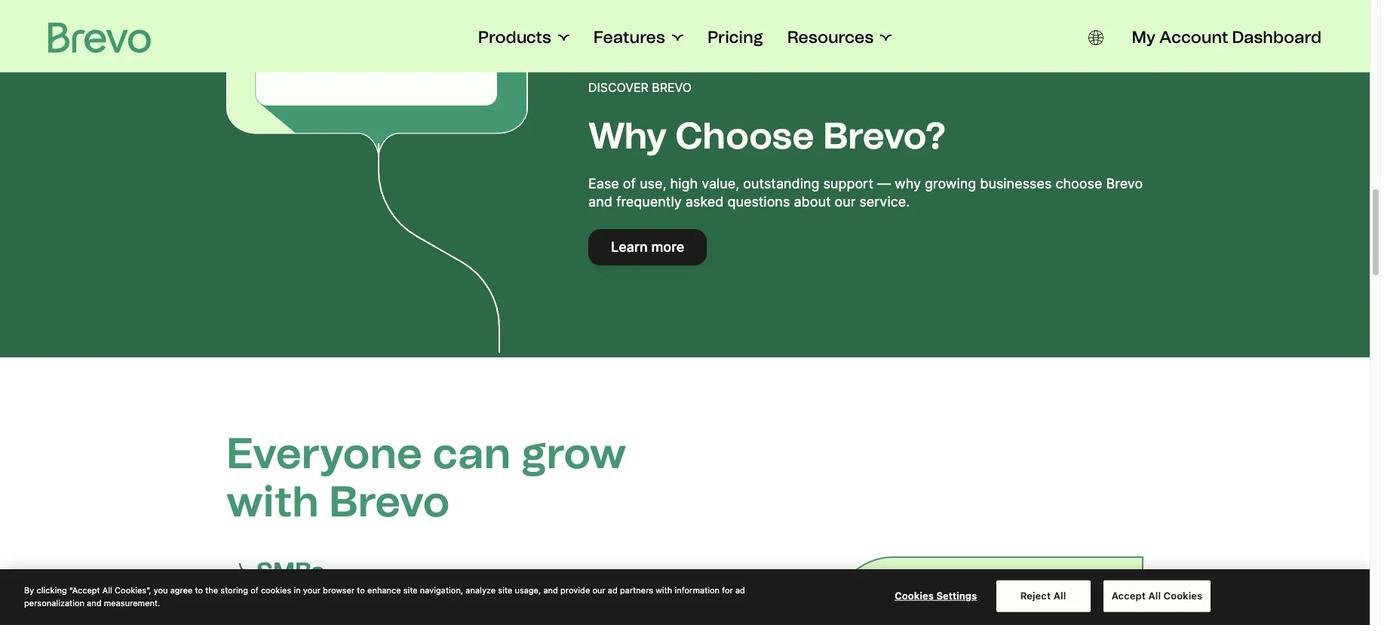 Task type: vqa. For each thing, say whether or not it's contained in the screenshot.
the rightmost "with"
yes



Task type: describe. For each thing, give the bounding box(es) containing it.
cookies settings button
[[889, 582, 984, 612]]

growing
[[925, 175, 977, 191]]

for inside 'by clicking "accept all cookies", you agree to the storing of cookies in your browser to enhance site navigation, analyze site usage, and provide our ad partners with information for ad personalization and measurement.'
[[722, 586, 733, 595]]

about
[[794, 194, 831, 209]]

of inside 'by clicking "accept all cookies", you agree to the storing of cookies in your browser to enhance site navigation, analyze site usage, and provide our ad partners with information for ad personalization and measurement.'
[[251, 586, 259, 595]]

brevo image
[[48, 23, 151, 53]]

1 to from the left
[[195, 586, 203, 595]]

everyone
[[226, 428, 423, 479]]

features link
[[594, 27, 684, 48]]

partners
[[620, 586, 654, 595]]

your
[[303, 586, 321, 595]]

with inside everyone can grow with brevo
[[226, 477, 319, 527]]

usage,
[[515, 586, 541, 595]]

why choose brevo?
[[589, 114, 946, 157]]

all inside 'by clicking "accept all cookies", you agree to the storing of cookies in your browser to enhance site navigation, analyze site usage, and provide our ad partners with information for ad personalization and measurement.'
[[102, 586, 112, 595]]

2 to from the left
[[357, 586, 365, 595]]

2 cookies from the left
[[1164, 590, 1203, 602]]

cookies",
[[115, 586, 151, 595]]

brevo inside everyone can grow with brevo
[[329, 477, 450, 527]]

2 site from the left
[[498, 586, 513, 595]]

accept all cookies button
[[1104, 581, 1211, 612]]

smbs
[[257, 557, 325, 586]]

brevo inside the ease of use, high value, outstanding support — why growing businesses choose brevo and frequently asked questions about our service.
[[1107, 175, 1144, 191]]

our inside the ease of use, high value, outstanding support — why growing businesses choose brevo and frequently asked questions about our service.
[[835, 194, 856, 209]]

brevo?
[[824, 114, 946, 157]]

fantastic
[[946, 594, 1017, 615]]

personalization
[[24, 598, 84, 608]]

provide
[[561, 586, 590, 595]]

storing
[[221, 586, 248, 595]]

products link
[[478, 27, 570, 48]]

asked
[[686, 194, 724, 209]]

why
[[589, 114, 667, 157]]

ease of use, high value, outstanding support — why growing businesses choose brevo and frequently asked questions about our service.
[[589, 175, 1144, 209]]

"brevo
[[871, 594, 925, 615]]

cookies settings
[[895, 590, 978, 602]]

my account dashboard
[[1132, 27, 1322, 48]]

clients
[[939, 615, 992, 626]]

questions
[[728, 194, 790, 209]]

smbs link
[[226, 557, 640, 587]]

learn more
[[611, 239, 685, 255]]

brevo
[[652, 80, 692, 95]]

value,
[[702, 175, 740, 191]]

enhance
[[368, 586, 401, 595]]

discover brevo
[[589, 80, 692, 95]]

resources
[[788, 27, 874, 48]]

analyze
[[466, 586, 496, 595]]

pricing
[[708, 27, 764, 48]]

use,
[[640, 175, 667, 191]]

my
[[1132, 27, 1156, 48]]

is
[[929, 594, 942, 615]]

learn more button
[[589, 229, 707, 265]]

the
[[205, 586, 218, 595]]

0 horizontal spatial and
[[87, 598, 102, 608]]

cookies
[[261, 586, 291, 595]]

startups
[[226, 600, 306, 621]]



Task type: locate. For each thing, give the bounding box(es) containing it.
1 ad from the left
[[608, 586, 618, 595]]

for up the informed
[[1021, 594, 1045, 615]]

cookies right "accept"
[[1164, 590, 1203, 602]]

0 vertical spatial our
[[835, 194, 856, 209]]

information
[[675, 586, 720, 595]]

1 horizontal spatial with
[[656, 586, 673, 595]]

2 ad from the left
[[736, 586, 746, 595]]

all right reject at the right bottom of the page
[[1054, 590, 1067, 602]]

all
[[102, 586, 112, 595], [1054, 590, 1067, 602], [1149, 590, 1162, 602]]

support
[[824, 175, 874, 191]]

0 horizontal spatial to
[[195, 586, 203, 595]]

0 horizontal spatial cookies
[[895, 590, 934, 602]]

clicking
[[37, 586, 67, 595]]

high
[[671, 175, 698, 191]]

pricing link
[[708, 27, 764, 48]]

products
[[478, 27, 552, 48]]

frequently
[[617, 194, 682, 209]]

1 horizontal spatial and
[[544, 586, 558, 595]]

—
[[878, 175, 891, 191]]

0 horizontal spatial site
[[404, 586, 418, 595]]

1 horizontal spatial all
[[1054, 590, 1067, 602]]

1 horizontal spatial our
[[835, 194, 856, 209]]

0 horizontal spatial for
[[722, 586, 733, 595]]

cta image image
[[226, 0, 528, 154]]

all for accept all cookies
[[1149, 590, 1162, 602]]

agree
[[170, 586, 193, 595]]

all for reject all
[[1054, 590, 1067, 602]]

and inside the ease of use, high value, outstanding support — why growing businesses choose brevo and frequently asked questions about our service.
[[589, 194, 613, 209]]

1 vertical spatial of
[[251, 586, 259, 595]]

0 horizontal spatial of
[[251, 586, 259, 595]]

more
[[652, 239, 685, 255]]

1 horizontal spatial of
[[623, 175, 636, 191]]

site left usage,
[[498, 586, 513, 595]]

0 horizontal spatial ad
[[608, 586, 618, 595]]

outstanding
[[744, 175, 820, 191]]

1 site from the left
[[404, 586, 418, 595]]

everyone can grow with brevo
[[226, 428, 627, 527]]

by clicking "accept all cookies", you agree to the storing of cookies in your browser to enhance site navigation, analyze site usage, and provide our ad partners with information for ad personalization and measurement.
[[24, 586, 746, 608]]

reject all button
[[997, 581, 1091, 612]]

of right storing
[[251, 586, 259, 595]]

startups link
[[226, 599, 655, 623]]

2 vertical spatial and
[[87, 598, 102, 608]]

all right "accept"
[[1149, 590, 1162, 602]]

and down ease
[[589, 194, 613, 209]]

ad
[[608, 586, 618, 595], [736, 586, 746, 595]]

1 horizontal spatial site
[[498, 586, 513, 595]]

"accept
[[69, 586, 100, 595]]

ease
[[589, 175, 619, 191]]

measurement.
[[104, 598, 160, 608]]

to right browser
[[357, 586, 365, 595]]

by
[[24, 586, 34, 595]]

why
[[895, 175, 921, 191]]

with inside 'by clicking "accept all cookies", you agree to the storing of cookies in your browser to enhance site navigation, analyze site usage, and provide our ad partners with information for ad personalization and measurement.'
[[656, 586, 673, 595]]

1 horizontal spatial ad
[[736, 586, 746, 595]]

with up smbs
[[226, 477, 319, 527]]

with
[[226, 477, 319, 527], [656, 586, 673, 595]]

keeping
[[871, 615, 935, 626]]

0 vertical spatial of
[[623, 175, 636, 191]]

1 horizontal spatial to
[[357, 586, 365, 595]]

1 vertical spatial with
[[656, 586, 673, 595]]

choose
[[1056, 175, 1103, 191]]

choose
[[676, 114, 815, 157]]

0 horizontal spatial brevo
[[329, 477, 450, 527]]

settings
[[937, 590, 978, 602]]

resources link
[[788, 27, 892, 48]]

for right the information
[[722, 586, 733, 595]]

our inside 'by clicking "accept all cookies", you agree to the storing of cookies in your browser to enhance site navigation, analyze site usage, and provide our ad partners with information for ad personalization and measurement.'
[[593, 586, 606, 595]]

and right usage,
[[544, 586, 558, 595]]

2 horizontal spatial all
[[1149, 590, 1162, 602]]

you
[[154, 586, 168, 595]]

of inside the ease of use, high value, outstanding support — why growing businesses choose brevo and frequently asked questions about our service.
[[623, 175, 636, 191]]

site right 'enhance'
[[404, 586, 418, 595]]

informed
[[996, 615, 1071, 626]]

can
[[433, 428, 511, 479]]

2 horizontal spatial and
[[589, 194, 613, 209]]

ad right the information
[[736, 586, 746, 595]]

all right "accept
[[102, 586, 112, 595]]

and
[[589, 194, 613, 209], [544, 586, 558, 595], [87, 598, 102, 608]]

accept all cookies
[[1112, 590, 1203, 602]]

and down "accept
[[87, 598, 102, 608]]

dashboard
[[1233, 27, 1322, 48]]

1 vertical spatial and
[[544, 586, 558, 595]]

1 vertical spatial our
[[593, 586, 606, 595]]

service.
[[860, 194, 910, 209]]

"brevo is fantastic for keeping clients informed o
[[871, 594, 1105, 626]]

0 horizontal spatial all
[[102, 586, 112, 595]]

to
[[195, 586, 203, 595], [357, 586, 365, 595]]

browser
[[323, 586, 355, 595]]

1 cookies from the left
[[895, 590, 934, 602]]

of left use,
[[623, 175, 636, 191]]

my account dashboard link
[[1132, 27, 1322, 48]]

reject
[[1021, 590, 1051, 602]]

of
[[623, 175, 636, 191], [251, 586, 259, 595]]

reject all
[[1021, 590, 1067, 602]]

our right provide
[[593, 586, 606, 595]]

for inside "brevo is fantastic for keeping clients informed o
[[1021, 594, 1045, 615]]

in
[[294, 586, 301, 595]]

0 horizontal spatial our
[[593, 586, 606, 595]]

site
[[404, 586, 418, 595], [498, 586, 513, 595]]

our
[[835, 194, 856, 209], [593, 586, 606, 595]]

accept
[[1112, 590, 1146, 602]]

cookies up keeping
[[895, 590, 934, 602]]

0 vertical spatial with
[[226, 477, 319, 527]]

1 horizontal spatial brevo
[[1107, 175, 1144, 191]]

to left the
[[195, 586, 203, 595]]

for
[[722, 586, 733, 595], [1021, 594, 1045, 615]]

button image
[[1089, 30, 1104, 45]]

features
[[594, 27, 666, 48]]

0 vertical spatial brevo
[[1107, 175, 1144, 191]]

learn
[[611, 239, 648, 255]]

0 vertical spatial and
[[589, 194, 613, 209]]

1 horizontal spatial cookies
[[1164, 590, 1203, 602]]

navigation,
[[420, 586, 464, 595]]

grow
[[521, 428, 627, 479]]

businesses
[[981, 175, 1052, 191]]

cookies
[[895, 590, 934, 602], [1164, 590, 1203, 602]]

our down support
[[835, 194, 856, 209]]

ad left partners
[[608, 586, 618, 595]]

discover
[[589, 80, 649, 95]]

brevo
[[1107, 175, 1144, 191], [329, 477, 450, 527]]

with right partners
[[656, 586, 673, 595]]

account
[[1160, 27, 1229, 48]]

0 horizontal spatial with
[[226, 477, 319, 527]]

1 vertical spatial brevo
[[329, 477, 450, 527]]

1 horizontal spatial for
[[1021, 594, 1045, 615]]



